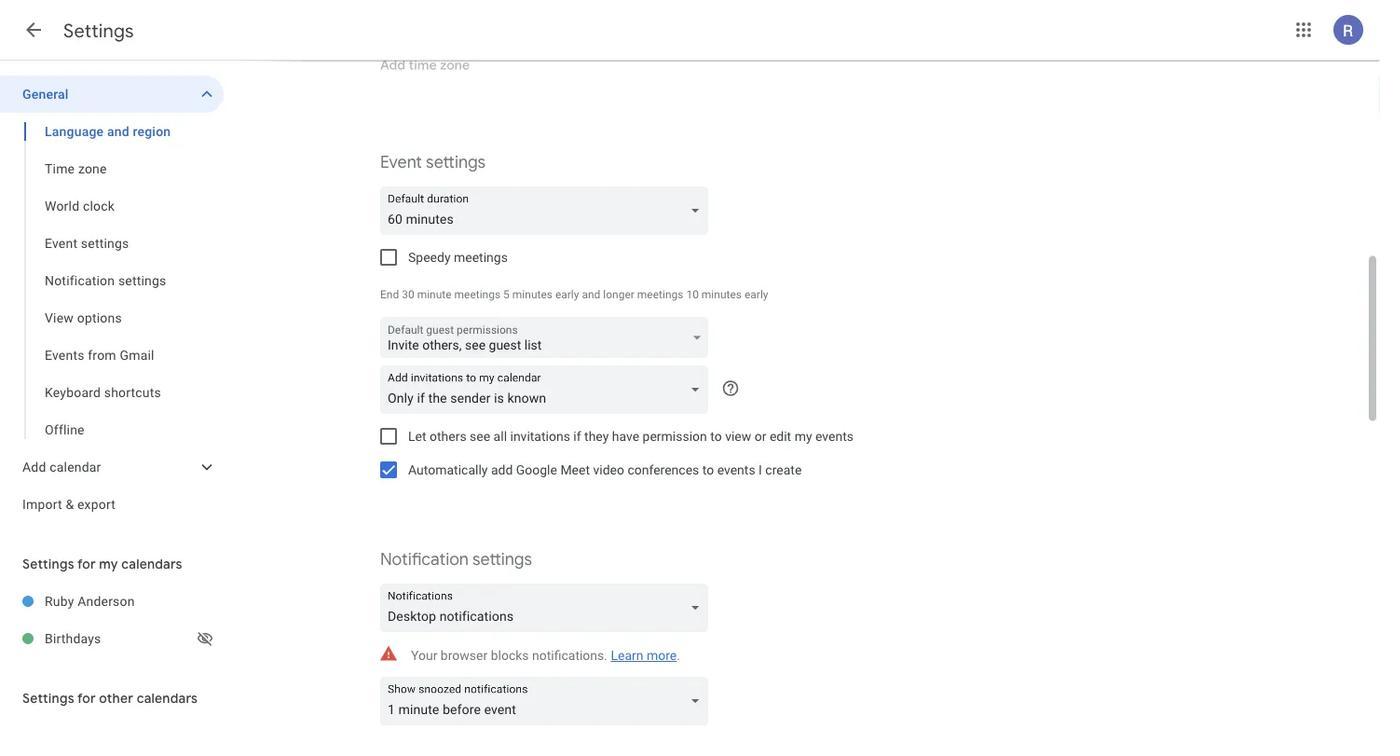 Task type: vqa. For each thing, say whether or not it's contained in the screenshot.
the rightmost "Wed"
no



Task type: describe. For each thing, give the bounding box(es) containing it.
your
[[411, 648, 438, 663]]

gmail
[[120, 347, 154, 363]]

5
[[504, 288, 510, 301]]

list
[[525, 337, 542, 352]]

1 vertical spatial and
[[582, 288, 601, 301]]

video
[[593, 462, 625, 477]]

0 vertical spatial events
[[816, 428, 854, 444]]

automatically add google meet video conferences to events i create
[[408, 462, 802, 477]]

1 horizontal spatial guest
[[489, 337, 522, 352]]

settings for my calendars
[[22, 556, 182, 573]]

import & export
[[22, 497, 116, 512]]

all
[[494, 428, 507, 444]]

meetings left "10"
[[638, 288, 684, 301]]

import
[[22, 497, 62, 512]]

add
[[22, 459, 46, 475]]

ruby
[[45, 594, 74, 609]]

keyboard
[[45, 385, 101, 400]]

0 horizontal spatial event
[[45, 235, 78, 251]]

notifications.
[[532, 648, 608, 663]]

more
[[647, 648, 677, 663]]

meetings up 5
[[454, 249, 508, 265]]

automatically
[[408, 462, 488, 477]]

1 vertical spatial notification settings
[[380, 549, 532, 570]]

create
[[766, 462, 802, 477]]

end
[[380, 288, 399, 301]]

permissions
[[457, 324, 518, 337]]

other
[[99, 690, 134, 707]]

1 vertical spatial to
[[703, 462, 714, 477]]

ruby anderson tree item
[[0, 583, 224, 620]]

anderson
[[78, 594, 135, 609]]

conferences
[[628, 462, 700, 477]]

view
[[45, 310, 74, 325]]

0 vertical spatial to
[[711, 428, 722, 444]]

1 vertical spatial my
[[99, 556, 118, 573]]

for for other
[[77, 690, 96, 707]]

0 horizontal spatial event settings
[[45, 235, 129, 251]]

google
[[516, 462, 558, 477]]

2 early from the left
[[745, 288, 769, 301]]

offline
[[45, 422, 85, 437]]

general tree item
[[0, 76, 224, 113]]

invite
[[388, 337, 419, 352]]

calendars for settings for other calendars
[[137, 690, 198, 707]]

language and region
[[45, 124, 171, 139]]

minute
[[417, 288, 452, 301]]

0 horizontal spatial events
[[718, 462, 756, 477]]

let
[[408, 428, 427, 444]]

shortcuts
[[104, 385, 161, 400]]

zone
[[78, 161, 107, 176]]

settings heading
[[63, 19, 134, 42]]

or
[[755, 428, 767, 444]]

world clock
[[45, 198, 115, 214]]

1 horizontal spatial event
[[380, 152, 422, 173]]

1 vertical spatial see
[[470, 428, 491, 444]]

meetings left 5
[[455, 288, 501, 301]]

calendars for settings for my calendars
[[121, 556, 182, 573]]

birthdays
[[45, 631, 101, 646]]

invitations
[[511, 428, 571, 444]]

settings for my calendars tree
[[0, 583, 224, 657]]

group containing language and region
[[0, 113, 224, 449]]

time
[[45, 161, 75, 176]]

meet
[[561, 462, 590, 477]]

events from gmail
[[45, 347, 154, 363]]

let others see all invitations if they have permission to view or edit my events
[[408, 428, 854, 444]]

see inside default guest permissions invite others, see guest list
[[465, 337, 486, 352]]

edit
[[770, 428, 792, 444]]



Task type: locate. For each thing, give the bounding box(es) containing it.
speedy meetings
[[408, 249, 508, 265]]

2 minutes from the left
[[702, 288, 742, 301]]

and left the region
[[107, 124, 129, 139]]

time zone
[[45, 161, 107, 176]]

calendars
[[121, 556, 182, 573], [137, 690, 198, 707]]

to right the conferences
[[703, 462, 714, 477]]

others,
[[423, 337, 462, 352]]

blocks
[[491, 648, 529, 663]]

early up invite others, see guest list dropdown button
[[556, 288, 579, 301]]

early right "10"
[[745, 288, 769, 301]]

clock
[[83, 198, 115, 214]]

view
[[726, 428, 752, 444]]

1 vertical spatial for
[[77, 690, 96, 707]]

guest down permissions
[[489, 337, 522, 352]]

add calendar
[[22, 459, 101, 475]]

for up 'ruby anderson'
[[77, 556, 96, 573]]

1 horizontal spatial notification settings
[[380, 549, 532, 570]]

&
[[66, 497, 74, 512]]

see down permissions
[[465, 337, 486, 352]]

guest
[[426, 324, 454, 337], [489, 337, 522, 352]]

1 early from the left
[[556, 288, 579, 301]]

calendars up ruby anderson tree item
[[121, 556, 182, 573]]

your browser blocks notifications. learn more .
[[411, 648, 681, 663]]

30
[[402, 288, 415, 301]]

settings for settings
[[63, 19, 134, 42]]

region
[[133, 124, 171, 139]]

guest up others,
[[426, 324, 454, 337]]

1 vertical spatial event settings
[[45, 235, 129, 251]]

0 vertical spatial calendars
[[121, 556, 182, 573]]

to
[[711, 428, 722, 444], [703, 462, 714, 477]]

1 for from the top
[[77, 556, 96, 573]]

settings
[[426, 152, 486, 173], [81, 235, 129, 251], [118, 273, 166, 288], [473, 549, 532, 570]]

my right 'edit'
[[795, 428, 813, 444]]

minutes
[[513, 288, 553, 301], [702, 288, 742, 301]]

.
[[677, 648, 681, 663]]

see left all
[[470, 428, 491, 444]]

longer
[[604, 288, 635, 301]]

add
[[491, 462, 513, 477]]

minutes right 5
[[513, 288, 553, 301]]

meetings
[[454, 249, 508, 265], [455, 288, 501, 301], [638, 288, 684, 301]]

default
[[388, 324, 424, 337]]

0 vertical spatial event settings
[[380, 152, 486, 173]]

speedy
[[408, 249, 451, 265]]

birthdays link
[[45, 620, 194, 657]]

i
[[759, 462, 763, 477]]

0 vertical spatial for
[[77, 556, 96, 573]]

my
[[795, 428, 813, 444], [99, 556, 118, 573]]

go back image
[[22, 19, 45, 41]]

invite others, see guest list button
[[380, 318, 709, 363]]

0 horizontal spatial guest
[[426, 324, 454, 337]]

event settings
[[380, 152, 486, 173], [45, 235, 129, 251]]

1 vertical spatial event
[[45, 235, 78, 251]]

learn
[[611, 648, 644, 663]]

for left other
[[77, 690, 96, 707]]

events
[[816, 428, 854, 444], [718, 462, 756, 477]]

0 vertical spatial see
[[465, 337, 486, 352]]

export
[[77, 497, 116, 512]]

minutes right "10"
[[702, 288, 742, 301]]

0 horizontal spatial my
[[99, 556, 118, 573]]

view options
[[45, 310, 122, 325]]

settings
[[63, 19, 134, 42], [22, 556, 74, 573], [22, 690, 74, 707]]

options
[[77, 310, 122, 325]]

if
[[574, 428, 581, 444]]

notification settings
[[45, 273, 166, 288], [380, 549, 532, 570]]

1 horizontal spatial events
[[816, 428, 854, 444]]

0 horizontal spatial notification
[[45, 273, 115, 288]]

settings for settings for my calendars
[[22, 556, 74, 573]]

1 horizontal spatial notification
[[380, 549, 469, 570]]

and
[[107, 124, 129, 139], [582, 288, 601, 301]]

others
[[430, 428, 467, 444]]

0 horizontal spatial minutes
[[513, 288, 553, 301]]

1 vertical spatial notification
[[380, 549, 469, 570]]

and left the longer
[[582, 288, 601, 301]]

my up anderson
[[99, 556, 118, 573]]

0 horizontal spatial and
[[107, 124, 129, 139]]

permission
[[643, 428, 708, 444]]

notification settings up 'options'
[[45, 273, 166, 288]]

settings up general tree item at the top left
[[63, 19, 134, 42]]

general
[[22, 86, 69, 102]]

calendar
[[50, 459, 101, 475]]

see
[[465, 337, 486, 352], [470, 428, 491, 444]]

2 for from the top
[[77, 690, 96, 707]]

0 vertical spatial event
[[380, 152, 422, 173]]

calendars right other
[[137, 690, 198, 707]]

1 horizontal spatial early
[[745, 288, 769, 301]]

1 horizontal spatial event settings
[[380, 152, 486, 173]]

0 vertical spatial notification settings
[[45, 273, 166, 288]]

1 minutes from the left
[[513, 288, 553, 301]]

1 horizontal spatial and
[[582, 288, 601, 301]]

learn more link
[[611, 648, 677, 663]]

settings up ruby on the left bottom of page
[[22, 556, 74, 573]]

world
[[45, 198, 79, 214]]

1 vertical spatial events
[[718, 462, 756, 477]]

events left i at bottom right
[[718, 462, 756, 477]]

settings down the birthdays
[[22, 690, 74, 707]]

1 vertical spatial calendars
[[137, 690, 198, 707]]

early
[[556, 288, 579, 301], [745, 288, 769, 301]]

from
[[88, 347, 116, 363]]

notification up view options
[[45, 273, 115, 288]]

notification
[[45, 273, 115, 288], [380, 549, 469, 570]]

events
[[45, 347, 84, 363]]

browser
[[441, 648, 488, 663]]

to left the view
[[711, 428, 722, 444]]

notification down 'automatically'
[[380, 549, 469, 570]]

group
[[0, 113, 224, 449]]

settings for settings for other calendars
[[22, 690, 74, 707]]

keyboard shortcuts
[[45, 385, 161, 400]]

tree
[[0, 76, 224, 523]]

events right 'edit'
[[816, 428, 854, 444]]

event
[[380, 152, 422, 173], [45, 235, 78, 251]]

1 vertical spatial settings
[[22, 556, 74, 573]]

0 horizontal spatial notification settings
[[45, 273, 166, 288]]

have
[[612, 428, 640, 444]]

notification settings inside group
[[45, 273, 166, 288]]

0 vertical spatial settings
[[63, 19, 134, 42]]

None field
[[380, 186, 716, 235], [380, 366, 716, 414], [380, 584, 716, 632], [380, 677, 716, 725], [380, 186, 716, 235], [380, 366, 716, 414], [380, 584, 716, 632], [380, 677, 716, 725]]

ruby anderson
[[45, 594, 135, 609]]

default guest permissions invite others, see guest list
[[388, 324, 542, 352]]

1 horizontal spatial my
[[795, 428, 813, 444]]

language
[[45, 124, 104, 139]]

for for my
[[77, 556, 96, 573]]

0 horizontal spatial early
[[556, 288, 579, 301]]

1 horizontal spatial minutes
[[702, 288, 742, 301]]

tree containing general
[[0, 76, 224, 523]]

notification settings down 'automatically'
[[380, 549, 532, 570]]

settings for other calendars
[[22, 690, 198, 707]]

0 vertical spatial notification
[[45, 273, 115, 288]]

10
[[687, 288, 699, 301]]

they
[[585, 428, 609, 444]]

0 vertical spatial and
[[107, 124, 129, 139]]

birthdays tree item
[[0, 620, 224, 657]]

0 vertical spatial my
[[795, 428, 813, 444]]

2 vertical spatial settings
[[22, 690, 74, 707]]

for
[[77, 556, 96, 573], [77, 690, 96, 707]]

end 30 minute meetings 5 minutes early and longer meetings 10 minutes early
[[380, 288, 769, 301]]



